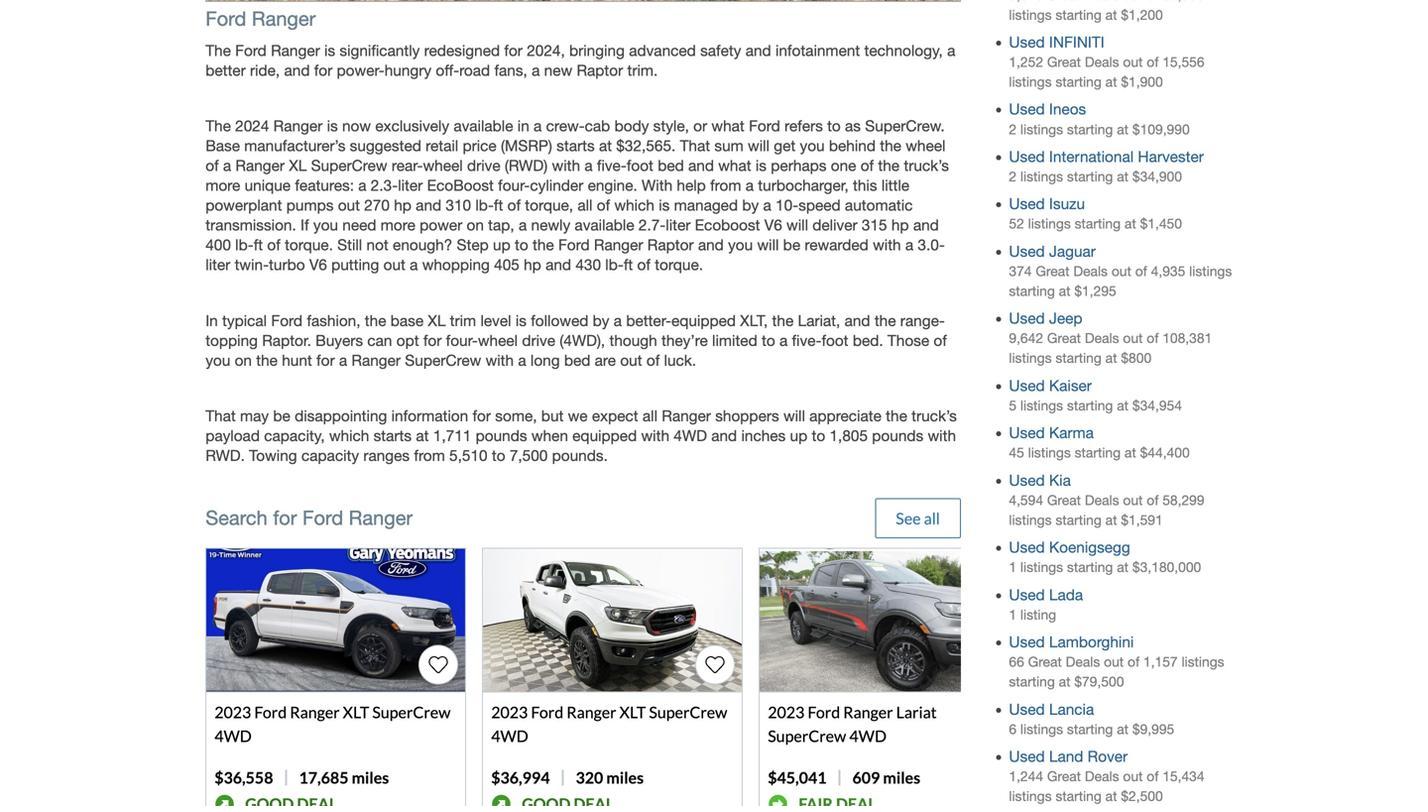 Task type: locate. For each thing, give the bounding box(es) containing it.
capacity
[[301, 447, 359, 465]]

400
[[206, 236, 231, 254]]

appreciate
[[810, 407, 882, 425]]

7 used from the top
[[1009, 377, 1045, 395]]

1 xlt from the left
[[343, 703, 369, 722]]

14 used from the top
[[1009, 748, 1045, 766]]

3 2023 from the left
[[768, 703, 805, 722]]

hp
[[394, 197, 412, 214], [892, 216, 909, 234], [524, 256, 541, 274]]

17,685 miles
[[299, 769, 389, 788]]

starts up ranges
[[374, 427, 412, 445]]

putting
[[331, 256, 379, 274]]

1 horizontal spatial 2023 ford ranger xlt supercrew 4wd
[[491, 703, 728, 746]]

0 horizontal spatial liter
[[206, 256, 230, 274]]

2023 for $45,041
[[768, 703, 805, 722]]

four- inside the 2024 ranger is now exclusively available in a crew-cab body style, or what ford refers to as supercrew. base manufacturer's suggested retail price (msrp) starts at $32,565. that sum will get you behind the wheel of a ranger xl supercrew rear-wheel drive (rwd) with a five-foot bed and what is perhaps one of the truck's more unique features: a 2.3-liter ecoboost four-cylinder engine. with help from a turbocharger, this little powerplant pumps out 270 hp and 310 lb-ft of torque, all of which is managed by a 10-speed automatic transmission. if you need more power on tap, a newly available 2.7-liter ecoboost v6 will deliver 315 hp and 400 lb-ft of torque. still not enough? step up to the ford ranger raptor and you will be rewarded with a 3.0- liter twin-turbo v6 putting out a whopping 405 hp and 430 lb-ft of torque.
[[498, 177, 530, 195]]

by
[[742, 197, 759, 214], [593, 312, 610, 330]]

4wd for $45,041
[[850, 727, 887, 746]]

2 horizontal spatial wheel
[[906, 137, 946, 155]]

starts inside the 2024 ranger is now exclusively available in a crew-cab body style, or what ford refers to as supercrew. base manufacturer's suggested retail price (msrp) starts at $32,565. that sum will get you behind the wheel of a ranger xl supercrew rear-wheel drive (rwd) with a five-foot bed and what is perhaps one of the truck's more unique features: a 2.3-liter ecoboost four-cylinder engine. with help from a turbocharger, this little powerplant pumps out 270 hp and 310 lb-ft of torque, all of which is managed by a 10-speed automatic transmission. if you need more power on tap, a newly available 2.7-liter ecoboost v6 will deliver 315 hp and 400 lb-ft of torque. still not enough? step up to the ford ranger raptor and you will be rewarded with a 3.0- liter twin-turbo v6 putting out a whopping 405 hp and 430 lb-ft of torque.
[[557, 137, 595, 155]]

0 vertical spatial more
[[206, 177, 240, 195]]

used up listing
[[1009, 586, 1045, 604]]

ecoboost
[[695, 216, 760, 234]]

3.0-
[[918, 236, 945, 254]]

1,244 great deals out of 15,434 listings starting at
[[1009, 769, 1205, 805]]

ranges
[[363, 447, 410, 465]]

the inside 'the ford ranger is significantly redesigned for 2024, bringing advanced safety and infotainment technology, a better ride, and for power-hungry off-road fans, a new raptor trim.'
[[206, 42, 231, 59]]

430
[[576, 256, 601, 274]]

level
[[481, 312, 511, 330]]

to left 7,500
[[492, 447, 506, 465]]

bed
[[658, 157, 684, 175], [564, 352, 591, 369]]

1 horizontal spatial miles
[[607, 769, 644, 788]]

4wd inside that may be disappointing information for some, but we expect all ranger shoppers will appreciate the truck's payload capacity, which starts at 1,711 pounds when equipped with 4wd and inches up to 1,805 pounds with rwd. towing capacity ranges from 5,510 to 7,500 pounds.
[[674, 427, 707, 445]]

2 horizontal spatial liter
[[666, 216, 691, 234]]

this
[[853, 177, 877, 195]]

listings down the used karma link
[[1028, 445, 1071, 461]]

1 the from the top
[[206, 42, 231, 59]]

we
[[568, 407, 588, 425]]

xlt up 17,685 miles
[[343, 703, 369, 722]]

out down not
[[384, 256, 406, 274]]

starting up infiniti
[[1056, 7, 1102, 23]]

0 vertical spatial on
[[467, 216, 484, 234]]

out for 4,594 great deals out of 58,299 listings starting at
[[1123, 492, 1143, 508]]

2 horizontal spatial ft
[[624, 256, 633, 274]]

of up $1,591
[[1147, 492, 1159, 508]]

for up the fans,
[[504, 42, 523, 59]]

0 vertical spatial by
[[742, 197, 759, 214]]

used lada link
[[1009, 586, 1083, 604]]

2023 ford ranger xlt supercrew 4wd up the 17,685
[[214, 703, 451, 746]]

at inside 1,244 great deals out of 15,434 listings starting at
[[1106, 789, 1117, 805]]

1 horizontal spatial ft
[[494, 197, 503, 214]]

2 pounds from the left
[[872, 427, 924, 445]]

miles for 17,685 miles
[[352, 769, 389, 788]]

1 horizontal spatial 2023 ford ranger xlt supercrew 4wd image
[[483, 549, 742, 692]]

at inside 374 great deals out of 4,935 listings starting at
[[1059, 283, 1071, 299]]

11 used from the top
[[1009, 586, 1045, 604]]

v6
[[765, 216, 782, 234], [309, 256, 327, 274]]

0 horizontal spatial foot
[[627, 157, 654, 175]]

1 up used lada link at the right bottom
[[1009, 560, 1017, 575]]

2023 up $36,558
[[214, 703, 251, 722]]

2 vertical spatial liter
[[206, 256, 230, 274]]

torque. down '2.7-'
[[655, 256, 703, 274]]

0 horizontal spatial raptor
[[577, 61, 623, 79]]

from
[[710, 177, 742, 195], [414, 447, 445, 465]]

used lancia link
[[1009, 701, 1094, 719]]

0 vertical spatial from
[[710, 177, 742, 195]]

lancia
[[1049, 701, 1094, 719]]

one
[[831, 157, 857, 175]]

at down used international harvester link
[[1117, 169, 1129, 185]]

2 vertical spatial hp
[[524, 256, 541, 274]]

0 vertical spatial torque.
[[285, 236, 333, 254]]

ford inside 'the ford ranger is significantly redesigned for 2024, bringing advanced safety and infotainment technology, a better ride, and for power-hungry off-road fans, a new raptor trim.'
[[235, 42, 267, 59]]

great for jaguar
[[1036, 263, 1070, 279]]

1 horizontal spatial foot
[[822, 332, 849, 350]]

used for used karma 45 listings starting at $44,400
[[1009, 424, 1045, 442]]

0 horizontal spatial ft
[[254, 236, 263, 254]]

at up lancia
[[1059, 674, 1071, 690]]

used for used lancia 6 listings starting at $9,995
[[1009, 701, 1045, 719]]

ford inside in typical ford fashion, the base xl trim level is followed by a better-equipped xlt, the lariat, and the range- topping raptor. buyers can opt for four-wheel drive (4wd), though they're limited to a five-foot bed. those of you on the hunt for a ranger supercrew with a long bed are out of luck.
[[271, 312, 303, 330]]

0 vertical spatial starts
[[557, 137, 595, 155]]

10-
[[776, 197, 799, 214]]

0 vertical spatial xl
[[289, 157, 307, 175]]

5 used from the top
[[1009, 242, 1045, 260]]

starting inside used koenigsegg 1 listings starting at $3,180,000
[[1067, 560, 1113, 575]]

ranger inside 2023 ford ranger lariat supercrew 4wd
[[843, 703, 893, 722]]

xlt for 17,685
[[343, 703, 369, 722]]

tap,
[[488, 216, 515, 234]]

1 vertical spatial bed
[[564, 352, 591, 369]]

2 1 from the top
[[1009, 607, 1017, 623]]

2 the from the top
[[206, 117, 231, 135]]

great inside 374 great deals out of 4,935 listings starting at
[[1036, 263, 1070, 279]]

starting inside used isuzu 52 listings starting at $1,450
[[1075, 216, 1121, 232]]

suggested
[[350, 137, 421, 155]]

infotainment
[[776, 42, 860, 59]]

for
[[504, 42, 523, 59], [314, 61, 333, 79], [423, 332, 442, 350], [316, 352, 335, 369], [473, 407, 491, 425], [273, 507, 297, 530]]

unique
[[245, 177, 291, 195]]

1 horizontal spatial hp
[[524, 256, 541, 274]]

1 vertical spatial available
[[575, 216, 635, 234]]

v6 right turbo at the left of the page
[[309, 256, 327, 274]]

deals for jeep
[[1085, 331, 1120, 346]]

those
[[888, 332, 930, 350]]

xlt for 320
[[620, 703, 646, 722]]

raptor.
[[262, 332, 311, 350]]

supercrew for $45,041
[[768, 727, 846, 746]]

the inside the 2024 ranger is now exclusively available in a crew-cab body style, or what ford refers to as supercrew. base manufacturer's suggested retail price (msrp) starts at $32,565. that sum will get you behind the wheel of a ranger xl supercrew rear-wheel drive (rwd) with a five-foot bed and what is perhaps one of the truck's more unique features: a 2.3-liter ecoboost four-cylinder engine. with help from a turbocharger, this little powerplant pumps out 270 hp and 310 lb-ft of torque, all of which is managed by a 10-speed automatic transmission. if you need more power on tap, a newly available 2.7-liter ecoboost v6 will deliver 315 hp and 400 lb-ft of torque. still not enough? step up to the ford ranger raptor and you will be rewarded with a 3.0- liter twin-turbo v6 putting out a whopping 405 hp and 430 lb-ft of torque.
[[206, 117, 231, 135]]

great inside '9,642 great deals out of 108,381 listings starting at'
[[1047, 331, 1081, 346]]

that inside that may be disappointing information for some, but we expect all ranger shoppers will appreciate the truck's payload capacity, which starts at 1,711 pounds when equipped with 4wd and inches up to 1,805 pounds with rwd. towing capacity ranges from 5,510 to 7,500 pounds.
[[206, 407, 236, 425]]

0 vertical spatial 2
[[1009, 121, 1017, 137]]

1 vertical spatial hp
[[892, 216, 909, 234]]

a up the "ecoboost"
[[746, 177, 754, 195]]

from inside the 2024 ranger is now exclusively available in a crew-cab body style, or what ford refers to as supercrew. base manufacturer's suggested retail price (msrp) starts at $32,565. that sum will get you behind the wheel of a ranger xl supercrew rear-wheel drive (rwd) with a five-foot bed and what is perhaps one of the truck's more unique features: a 2.3-liter ecoboost four-cylinder engine. with help from a turbocharger, this little powerplant pumps out 270 hp and 310 lb-ft of torque, all of which is managed by a 10-speed automatic transmission. if you need more power on tap, a newly available 2.7-liter ecoboost v6 will deliver 315 hp and 400 lb-ft of torque. still not enough? step up to the ford ranger raptor and you will be rewarded with a 3.0- liter twin-turbo v6 putting out a whopping 405 hp and 430 lb-ft of torque.
[[710, 177, 742, 195]]

1,252 great deals out of 15,556 listings starting at
[[1009, 54, 1205, 90]]

ford up better
[[206, 7, 246, 30]]

the down newly
[[533, 236, 554, 254]]

which inside that may be disappointing information for some, but we expect all ranger shoppers will appreciate the truck's payload capacity, which starts at 1,711 pounds when equipped with 4wd and inches up to 1,805 pounds with rwd. towing capacity ranges from 5,510 to 7,500 pounds.
[[329, 427, 369, 445]]

0 vertical spatial 1
[[1009, 560, 1017, 575]]

0 horizontal spatial xl
[[289, 157, 307, 175]]

0 horizontal spatial all
[[578, 197, 593, 214]]

raptor inside the 2024 ranger is now exclusively available in a crew-cab body style, or what ford refers to as supercrew. base manufacturer's suggested retail price (msrp) starts at $32,565. that sum will get you behind the wheel of a ranger xl supercrew rear-wheel drive (rwd) with a five-foot bed and what is perhaps one of the truck's more unique features: a 2.3-liter ecoboost four-cylinder engine. with help from a turbocharger, this little powerplant pumps out 270 hp and 310 lb-ft of torque, all of which is managed by a 10-speed automatic transmission. if you need more power on tap, a newly available 2.7-liter ecoboost v6 will deliver 315 hp and 400 lb-ft of torque. still not enough? step up to the ford ranger raptor and you will be rewarded with a 3.0- liter twin-turbo v6 putting out a whopping 405 hp and 430 lb-ft of torque.
[[648, 236, 694, 254]]

2023 ford ranger xlt supercrew 4wd for 320
[[491, 703, 728, 746]]

technology,
[[865, 42, 943, 59]]

4wd up 609
[[850, 727, 887, 746]]

1 vertical spatial ft
[[254, 236, 263, 254]]

deals down rover
[[1085, 769, 1120, 785]]

great down jeep
[[1047, 331, 1081, 346]]

out for 5,010 great deals out of 66,630 listings starting at
[[1123, 0, 1143, 3]]

starting down 66
[[1009, 674, 1055, 690]]

five- inside the 2024 ranger is now exclusively available in a crew-cab body style, or what ford refers to as supercrew. base manufacturer's suggested retail price (msrp) starts at $32,565. that sum will get you behind the wheel of a ranger xl supercrew rear-wheel drive (rwd) with a five-foot bed and what is perhaps one of the truck's more unique features: a 2.3-liter ecoboost four-cylinder engine. with help from a turbocharger, this little powerplant pumps out 270 hp and 310 lb-ft of torque, all of which is managed by a 10-speed automatic transmission. if you need more power on tap, a newly available 2.7-liter ecoboost v6 will deliver 315 hp and 400 lb-ft of torque. still not enough? step up to the ford ranger raptor and you will be rewarded with a 3.0- liter twin-turbo v6 putting out a whopping 405 hp and 430 lb-ft of torque.
[[597, 157, 627, 175]]

the up base on the left top of the page
[[206, 117, 231, 135]]

be
[[783, 236, 801, 254], [273, 407, 290, 425]]

1 inside used lada 1 listing
[[1009, 607, 1017, 623]]

drive
[[467, 157, 501, 175], [522, 332, 556, 350]]

transmission.
[[206, 216, 296, 234]]

five- up engine.
[[597, 157, 627, 175]]

0 horizontal spatial up
[[493, 236, 511, 254]]

which inside the 2024 ranger is now exclusively available in a crew-cab body style, or what ford refers to as supercrew. base manufacturer's suggested retail price (msrp) starts at $32,565. that sum will get you behind the wheel of a ranger xl supercrew rear-wheel drive (rwd) with a five-foot bed and what is perhaps one of the truck's more unique features: a 2.3-liter ecoboost four-cylinder engine. with help from a turbocharger, this little powerplant pumps out 270 hp and 310 lb-ft of torque, all of which is managed by a 10-speed automatic transmission. if you need more power on tap, a newly available 2.7-liter ecoboost v6 will deliver 315 hp and 400 lb-ft of torque. still not enough? step up to the ford ranger raptor and you will be rewarded with a 3.0- liter twin-turbo v6 putting out a whopping 405 hp and 430 lb-ft of torque.
[[615, 197, 655, 214]]

2023
[[214, 703, 251, 722], [491, 703, 528, 722], [768, 703, 805, 722]]

3 miles from the left
[[883, 769, 921, 788]]

more up powerplant
[[206, 177, 240, 195]]

ford up raptor.
[[271, 312, 303, 330]]

supercrew inside 2023 ford ranger lariat supercrew 4wd
[[768, 727, 846, 746]]

will inside that may be disappointing information for some, but we expect all ranger shoppers will appreciate the truck's payload capacity, which starts at 1,711 pounds when equipped with 4wd and inches up to 1,805 pounds with rwd. towing capacity ranges from 5,510 to 7,500 pounds.
[[784, 407, 805, 425]]

which down disappointing
[[329, 427, 369, 445]]

1 for used koenigsegg
[[1009, 560, 1017, 575]]

miles
[[352, 769, 389, 788], [607, 769, 644, 788], [883, 769, 921, 788]]

ford up get in the top of the page
[[749, 117, 780, 135]]

some,
[[495, 407, 537, 425]]

used jeep link
[[1009, 310, 1083, 328]]

lariat
[[896, 703, 937, 722]]

out up $1,591
[[1123, 492, 1143, 508]]

raptor inside 'the ford ranger is significantly redesigned for 2024, bringing advanced safety and infotainment technology, a better ride, and for power-hungry off-road fans, a new raptor trim.'
[[577, 61, 623, 79]]

starting up international
[[1067, 121, 1113, 137]]

1 2023 ford ranger xlt supercrew 4wd image from the left
[[207, 549, 465, 692]]

wheel down supercrew.
[[906, 137, 946, 155]]

0 horizontal spatial more
[[206, 177, 240, 195]]

0 horizontal spatial by
[[593, 312, 610, 330]]

out for 1,244 great deals out of 15,434 listings starting at
[[1123, 769, 1143, 785]]

used isuzu link
[[1009, 195, 1085, 213]]

and left 430
[[546, 256, 571, 274]]

managed
[[674, 197, 738, 214]]

deals up $1,295
[[1074, 263, 1108, 279]]

and down the "ecoboost"
[[698, 236, 724, 254]]

374 great deals out of 4,935 listings starting at
[[1009, 263, 1232, 299]]

4wd for $36,558
[[214, 727, 252, 746]]

deals up koenigsegg in the bottom right of the page
[[1085, 492, 1120, 508]]

that inside the 2024 ranger is now exclusively available in a crew-cab body style, or what ford refers to as supercrew. base manufacturer's suggested retail price (msrp) starts at $32,565. that sum will get you behind the wheel of a ranger xl supercrew rear-wheel drive (rwd) with a five-foot bed and what is perhaps one of the truck's more unique features: a 2.3-liter ecoboost four-cylinder engine. with help from a turbocharger, this little powerplant pumps out 270 hp and 310 lb-ft of torque, all of which is managed by a 10-speed automatic transmission. if you need more power on tap, a newly available 2.7-liter ecoboost v6 will deliver 315 hp and 400 lb-ft of torque. still not enough? step up to the ford ranger raptor and you will be rewarded with a 3.0- liter twin-turbo v6 putting out a whopping 405 hp and 430 lb-ft of torque.
[[680, 137, 710, 155]]

1 2023 ford ranger xlt supercrew 4wd from the left
[[214, 703, 451, 746]]

out up '$1,200'
[[1123, 0, 1143, 3]]

all right expect
[[643, 407, 658, 425]]

used up 6
[[1009, 701, 1045, 719]]

equipped inside that may be disappointing information for some, but we expect all ranger shoppers will appreciate the truck's payload capacity, which starts at 1,711 pounds when equipped with 4wd and inches up to 1,805 pounds with rwd. towing capacity ranges from 5,510 to 7,500 pounds.
[[573, 427, 637, 445]]

of inside 66 great deals out of 1,157 listings starting at
[[1128, 654, 1140, 670]]

2 vertical spatial wheel
[[478, 332, 518, 350]]

pumps
[[286, 197, 334, 214]]

13 used from the top
[[1009, 701, 1045, 719]]

9 used from the top
[[1009, 472, 1045, 489]]

up
[[493, 236, 511, 254], [790, 427, 808, 445]]

1 vertical spatial on
[[235, 352, 252, 369]]

2 miles from the left
[[607, 769, 644, 788]]

0 vertical spatial liter
[[398, 177, 423, 195]]

2 horizontal spatial miles
[[883, 769, 921, 788]]

2 vertical spatial all
[[924, 509, 940, 528]]

ford
[[206, 7, 246, 30], [235, 42, 267, 59], [749, 117, 780, 135], [558, 236, 590, 254], [271, 312, 303, 330], [303, 507, 343, 530], [254, 703, 287, 722], [531, 703, 564, 722], [808, 703, 840, 722]]

out down though on the left of page
[[620, 352, 642, 369]]

1 horizontal spatial xlt
[[620, 703, 646, 722]]

1 horizontal spatial xl
[[428, 312, 446, 330]]

out for 374 great deals out of 4,935 listings starting at
[[1112, 263, 1132, 279]]

capacity,
[[264, 427, 325, 445]]

on inside in typical ford fashion, the base xl trim level is followed by a better-equipped xlt, the lariat, and the range- topping raptor. buyers can opt for four-wheel drive (4wd), though they're limited to a five-foot bed. those of you on the hunt for a ranger supercrew with a long bed are out of luck.
[[235, 352, 252, 369]]

ford inside 2023 ford ranger lariat supercrew 4wd
[[808, 703, 840, 722]]

$1,591
[[1121, 512, 1163, 528]]

0 horizontal spatial on
[[235, 352, 252, 369]]

1,244
[[1009, 769, 1044, 785]]

1 vertical spatial that
[[206, 407, 236, 425]]

of up $800
[[1147, 331, 1159, 346]]

wheel inside in typical ford fashion, the base xl trim level is followed by a better-equipped xlt, the lariat, and the range- topping raptor. buyers can opt for four-wheel drive (4wd), though they're limited to a five-foot bed. those of you on the hunt for a ranger supercrew with a long bed are out of luck.
[[478, 332, 518, 350]]

kia
[[1049, 472, 1071, 489]]

1 1 from the top
[[1009, 560, 1017, 575]]

1 vertical spatial starts
[[374, 427, 412, 445]]

used up "5"
[[1009, 377, 1045, 395]]

1,252
[[1009, 54, 1044, 70]]

0 vertical spatial that
[[680, 137, 710, 155]]

by up (4wd),
[[593, 312, 610, 330]]

4 used from the top
[[1009, 195, 1045, 213]]

1 used from the top
[[1009, 33, 1045, 51]]

0 horizontal spatial 2023 ford ranger xlt supercrew 4wd
[[214, 703, 451, 746]]

starting inside the '5,010 great deals out of 66,630 listings starting at'
[[1056, 7, 1102, 23]]

used inside used koenigsegg 1 listings starting at $3,180,000
[[1009, 539, 1045, 557]]

the 2024 ranger is now exclusively available in a crew-cab body style, or what ford refers to as supercrew. base manufacturer's suggested retail price (msrp) starts at $32,565. that sum will get you behind the wheel of a ranger xl supercrew rear-wheel drive (rwd) with a five-foot bed and what is perhaps one of the truck's more unique features: a 2.3-liter ecoboost four-cylinder engine. with help from a turbocharger, this little powerplant pumps out 270 hp and 310 lb-ft of torque, all of which is managed by a 10-speed automatic transmission. if you need more power on tap, a newly available 2.7-liter ecoboost v6 will deliver 315 hp and 400 lb-ft of torque. still not enough? step up to the ford ranger raptor and you will be rewarded with a 3.0- liter twin-turbo v6 putting out a whopping 405 hp and 430 lb-ft of torque.
[[206, 117, 949, 274]]

deals down lamborghini
[[1066, 654, 1100, 670]]

from inside that may be disappointing information for some, but we expect all ranger shoppers will appreciate the truck's payload capacity, which starts at 1,711 pounds when equipped with 4wd and inches up to 1,805 pounds with rwd. towing capacity ranges from 5,510 to 7,500 pounds.
[[414, 447, 445, 465]]

2 xlt from the left
[[620, 703, 646, 722]]

used for used kaiser 5 listings starting at $34,954
[[1009, 377, 1045, 395]]

2023 ford ranger xlt supercrew 4wd
[[214, 703, 451, 746], [491, 703, 728, 746]]

information
[[391, 407, 468, 425]]

to inside in typical ford fashion, the base xl trim level is followed by a better-equipped xlt, the lariat, and the range- topping raptor. buyers can opt for four-wheel drive (4wd), though they're limited to a five-foot bed. those of you on the hunt for a ranger supercrew with a long bed are out of luck.
[[762, 332, 775, 350]]

2 2023 from the left
[[491, 703, 528, 722]]

of up '$2,500'
[[1147, 769, 1159, 785]]

out inside the '5,010 great deals out of 66,630 listings starting at'
[[1123, 0, 1143, 3]]

0 horizontal spatial that
[[206, 407, 236, 425]]

ford down capacity
[[303, 507, 343, 530]]

0 horizontal spatial wheel
[[423, 157, 463, 175]]

drive down price
[[467, 157, 501, 175]]

0 vertical spatial the
[[206, 42, 231, 59]]

deals inside '9,642 great deals out of 108,381 listings starting at'
[[1085, 331, 1120, 346]]

1 horizontal spatial equipped
[[672, 312, 736, 330]]

as
[[845, 117, 861, 135]]

miles right 320
[[607, 769, 644, 788]]

1 vertical spatial xl
[[428, 312, 446, 330]]

1 vertical spatial up
[[790, 427, 808, 445]]

1 horizontal spatial torque.
[[655, 256, 703, 274]]

0 vertical spatial wheel
[[906, 137, 946, 155]]

out inside 1,252 great deals out of 15,556 listings starting at
[[1123, 54, 1143, 70]]

deals inside 374 great deals out of 4,935 listings starting at
[[1074, 263, 1108, 279]]

listings inside used kaiser 5 listings starting at $34,954
[[1021, 398, 1064, 414]]

1 horizontal spatial raptor
[[648, 236, 694, 254]]

of up $1,900
[[1147, 54, 1159, 70]]

0 horizontal spatial which
[[329, 427, 369, 445]]

1 horizontal spatial starts
[[557, 137, 595, 155]]

be down 10-
[[783, 236, 801, 254]]

wheel
[[906, 137, 946, 155], [423, 157, 463, 175], [478, 332, 518, 350]]

1 horizontal spatial wheel
[[478, 332, 518, 350]]

at inside the used karma 45 listings starting at $44,400
[[1125, 445, 1137, 461]]

listings down used kaiser link
[[1021, 398, 1064, 414]]

used inside used lada 1 listing
[[1009, 586, 1045, 604]]

used inside used isuzu 52 listings starting at $1,450
[[1009, 195, 1045, 213]]

0 vertical spatial truck's
[[904, 157, 949, 175]]

from up managed
[[710, 177, 742, 195]]

at left $9,995
[[1117, 722, 1129, 737]]

of up '$1,200'
[[1147, 0, 1159, 3]]

2 vertical spatial lb-
[[605, 256, 624, 274]]

2 vertical spatial ft
[[624, 256, 633, 274]]

equipped down expect
[[573, 427, 637, 445]]

lb-
[[476, 197, 494, 214], [235, 236, 254, 254], [605, 256, 624, 274]]

1 horizontal spatial which
[[615, 197, 655, 214]]

0 vertical spatial drive
[[467, 157, 501, 175]]

1 2 from the top
[[1009, 121, 1017, 137]]

which up '2.7-'
[[615, 197, 655, 214]]

0 horizontal spatial four-
[[446, 332, 478, 350]]

0 vertical spatial hp
[[394, 197, 412, 214]]

1 vertical spatial all
[[643, 407, 658, 425]]

see
[[896, 509, 921, 528]]

0 vertical spatial five-
[[597, 157, 627, 175]]

used up 4,594 at the bottom right of the page
[[1009, 472, 1045, 489]]

listings inside used international harvester 2 listings starting at $34,900
[[1021, 169, 1064, 185]]

up inside the 2024 ranger is now exclusively available in a crew-cab body style, or what ford refers to as supercrew. base manufacturer's suggested retail price (msrp) starts at $32,565. that sum will get you behind the wheel of a ranger xl supercrew rear-wheel drive (rwd) with a five-foot bed and what is perhaps one of the truck's more unique features: a 2.3-liter ecoboost four-cylinder engine. with help from a turbocharger, this little powerplant pumps out 270 hp and 310 lb-ft of torque, all of which is managed by a 10-speed automatic transmission. if you need more power on tap, a newly available 2.7-liter ecoboost v6 will deliver 315 hp and 400 lb-ft of torque. still not enough? step up to the ford ranger raptor and you will be rewarded with a 3.0- liter twin-turbo v6 putting out a whopping 405 hp and 430 lb-ft of torque.
[[493, 236, 511, 254]]

1 horizontal spatial five-
[[792, 332, 822, 350]]

great for infiniti
[[1047, 54, 1081, 70]]

from down 1,711
[[414, 447, 445, 465]]

used lamborghini link
[[1009, 633, 1134, 651]]

2023 up $36,994
[[491, 703, 528, 722]]

1 vertical spatial drive
[[522, 332, 556, 350]]

what down the sum
[[718, 157, 752, 175]]

what up the sum
[[712, 117, 745, 135]]

used for used isuzu 52 listings starting at $1,450
[[1009, 195, 1045, 213]]

used infiniti link
[[1009, 33, 1105, 51]]

1 horizontal spatial that
[[680, 137, 710, 155]]

9,642 great deals out of 108,381 listings starting at
[[1009, 331, 1213, 366]]

0 horizontal spatial miles
[[352, 769, 389, 788]]

range-
[[901, 312, 945, 330]]

1,711
[[433, 427, 472, 445]]

1 horizontal spatial four-
[[498, 177, 530, 195]]

at down cab
[[599, 137, 612, 155]]

2 2023 ford ranger xlt supercrew 4wd image from the left
[[483, 549, 742, 692]]

all right see
[[924, 509, 940, 528]]

deals inside 4,594 great deals out of 58,299 listings starting at
[[1085, 492, 1120, 508]]

0 vertical spatial four-
[[498, 177, 530, 195]]

out inside 4,594 great deals out of 58,299 listings starting at
[[1123, 492, 1143, 508]]

starts down crew-
[[557, 137, 595, 155]]

8 used from the top
[[1009, 424, 1045, 442]]

2023 ford ranger xlt supercrew 4wd image
[[207, 549, 465, 692], [483, 549, 742, 692]]

foot down $32,565.
[[627, 157, 654, 175]]

2023 inside 2023 ford ranger lariat supercrew 4wd
[[768, 703, 805, 722]]

1 vertical spatial 2
[[1009, 169, 1017, 185]]

out inside 374 great deals out of 4,935 listings starting at
[[1112, 263, 1132, 279]]

at left $34,954
[[1117, 398, 1129, 414]]

deals for kia
[[1085, 492, 1120, 508]]

raptor
[[577, 61, 623, 79], [648, 236, 694, 254]]

0 horizontal spatial xlt
[[343, 703, 369, 722]]

used isuzu 52 listings starting at $1,450
[[1009, 195, 1182, 232]]

starting down used land rover link
[[1056, 789, 1102, 805]]

12 used from the top
[[1009, 633, 1045, 651]]

starting up used koenigsegg link
[[1056, 512, 1102, 528]]

310
[[446, 197, 471, 214]]

0 vertical spatial lb-
[[476, 197, 494, 214]]

starting inside used lancia 6 listings starting at $9,995
[[1067, 722, 1113, 737]]

at inside used koenigsegg 1 listings starting at $3,180,000
[[1117, 560, 1129, 575]]

1 horizontal spatial 2023
[[491, 703, 528, 722]]

ford up $45,041
[[808, 703, 840, 722]]

listings inside 374 great deals out of 4,935 listings starting at
[[1190, 263, 1232, 279]]

starting down the 374
[[1009, 283, 1055, 299]]

1 2023 from the left
[[214, 703, 251, 722]]

1,157
[[1144, 654, 1178, 670]]

are
[[595, 352, 616, 369]]

6 used from the top
[[1009, 310, 1045, 328]]

out inside 1,244 great deals out of 15,434 listings starting at
[[1123, 769, 1143, 785]]

15,434
[[1163, 769, 1205, 785]]

up down tap,
[[493, 236, 511, 254]]

1 miles from the left
[[352, 769, 389, 788]]

2023 ford ranger lariat supercrew 4wd image
[[760, 549, 1019, 692]]

on up 'step'
[[467, 216, 484, 234]]

truck's up little
[[904, 157, 949, 175]]

1 horizontal spatial drive
[[522, 332, 556, 350]]

hungry
[[385, 61, 432, 79]]

3 used from the top
[[1009, 148, 1045, 166]]

equipped inside in typical ford fashion, the base xl trim level is followed by a better-equipped xlt, the lariat, and the range- topping raptor. buyers can opt for four-wheel drive (4wd), though they're limited to a five-foot bed. those of you on the hunt for a ranger supercrew with a long bed are out of luck.
[[672, 312, 736, 330]]

used up 45
[[1009, 424, 1045, 442]]

$34,900
[[1133, 169, 1182, 185]]

is inside 'the ford ranger is significantly redesigned for 2024, bringing advanced safety and infotainment technology, a better ride, and for power-hungry off-road fans, a new raptor trim.'
[[324, 42, 335, 59]]

miles for 320 miles
[[607, 769, 644, 788]]

$44,400
[[1140, 445, 1190, 461]]

but
[[541, 407, 564, 425]]

starting down kaiser
[[1067, 398, 1113, 414]]

10 used from the top
[[1009, 539, 1045, 557]]

five-
[[597, 157, 627, 175], [792, 332, 822, 350]]

at left $1,450
[[1125, 216, 1137, 232]]

2 used from the top
[[1009, 100, 1045, 118]]

supercrew for $36,558
[[372, 703, 451, 722]]

out inside '9,642 great deals out of 108,381 listings starting at'
[[1123, 331, 1143, 346]]

to left as
[[827, 117, 841, 135]]

0 vertical spatial foot
[[627, 157, 654, 175]]

out inside 66 great deals out of 1,157 listings starting at
[[1104, 654, 1124, 670]]

used kaiser 5 listings starting at $34,954
[[1009, 377, 1182, 414]]

of inside 4,594 great deals out of 58,299 listings starting at
[[1147, 492, 1159, 508]]

4wd inside 2023 ford ranger lariat supercrew 4wd
[[850, 727, 887, 746]]

hp right 315
[[892, 216, 909, 234]]

1 horizontal spatial liter
[[398, 177, 423, 195]]

$79,500
[[1075, 674, 1124, 690]]

1 vertical spatial v6
[[309, 256, 327, 274]]

is
[[324, 42, 335, 59], [327, 117, 338, 135], [756, 157, 767, 175], [659, 197, 670, 214], [516, 312, 527, 330]]

out up $1,900
[[1123, 54, 1143, 70]]

1 vertical spatial liter
[[666, 216, 691, 234]]

great inside 66 great deals out of 1,157 listings starting at
[[1028, 654, 1062, 670]]

2 2 from the top
[[1009, 169, 1017, 185]]

1 horizontal spatial by
[[742, 197, 759, 214]]

bringing
[[569, 42, 625, 59]]

used inside used ineos 2 listings starting at $109,990
[[1009, 100, 1045, 118]]

a right in
[[534, 117, 542, 135]]

typical
[[222, 312, 267, 330]]

0 horizontal spatial starts
[[374, 427, 412, 445]]

1 vertical spatial torque.
[[655, 256, 703, 274]]

0 horizontal spatial from
[[414, 447, 445, 465]]

jaguar
[[1049, 242, 1096, 260]]

great inside 1,252 great deals out of 15,556 listings starting at
[[1047, 54, 1081, 70]]

0 vertical spatial ft
[[494, 197, 503, 214]]

ft
[[494, 197, 503, 214], [254, 236, 263, 254], [624, 256, 633, 274]]

4wd for $36,994
[[491, 727, 529, 746]]

starting inside used kaiser 5 listings starting at $34,954
[[1067, 398, 1113, 414]]

the down supercrew.
[[880, 137, 902, 155]]

0 horizontal spatial be
[[273, 407, 290, 425]]

used inside used kaiser 5 listings starting at $34,954
[[1009, 377, 1045, 395]]

deliver
[[813, 216, 858, 234]]

0 vertical spatial equipped
[[672, 312, 736, 330]]

used inside the used karma 45 listings starting at $44,400
[[1009, 424, 1045, 442]]

0 vertical spatial be
[[783, 236, 801, 254]]

2 2023 ford ranger xlt supercrew 4wd from the left
[[491, 703, 728, 746]]

2023 for $36,558
[[214, 703, 251, 722]]

topping
[[206, 332, 258, 350]]

pounds right 1,805
[[872, 427, 924, 445]]

1 vertical spatial which
[[329, 427, 369, 445]]

advanced
[[629, 42, 696, 59]]

truck's left "5"
[[912, 407, 957, 425]]

supercrew inside the 2024 ranger is now exclusively available in a crew-cab body style, or what ford refers to as supercrew. base manufacturer's suggested retail price (msrp) starts at $32,565. that sum will get you behind the wheel of a ranger xl supercrew rear-wheel drive (rwd) with a five-foot bed and what is perhaps one of the truck's more unique features: a 2.3-liter ecoboost four-cylinder engine. with help from a turbocharger, this little powerplant pumps out 270 hp and 310 lb-ft of torque, all of which is managed by a 10-speed automatic transmission. if you need more power on tap, a newly available 2.7-liter ecoboost v6 will deliver 315 hp and 400 lb-ft of torque. still not enough? step up to the ford ranger raptor and you will be rewarded with a 3.0- liter twin-turbo v6 putting out a whopping 405 hp and 430 lb-ft of torque.
[[311, 157, 387, 175]]

1 vertical spatial from
[[414, 447, 445, 465]]

ranger inside in typical ford fashion, the base xl trim level is followed by a better-equipped xlt, the lariat, and the range- topping raptor. buyers can opt for four-wheel drive (4wd), though they're limited to a five-foot bed. those of you on the hunt for a ranger supercrew with a long bed are out of luck.
[[352, 352, 401, 369]]

ft up twin-
[[254, 236, 263, 254]]



Task type: describe. For each thing, give the bounding box(es) containing it.
by inside the 2024 ranger is now exclusively available in a crew-cab body style, or what ford refers to as supercrew. base manufacturer's suggested retail price (msrp) starts at $32,565. that sum will get you behind the wheel of a ranger xl supercrew rear-wheel drive (rwd) with a five-foot bed and what is perhaps one of the truck's more unique features: a 2.3-liter ecoboost four-cylinder engine. with help from a turbocharger, this little powerplant pumps out 270 hp and 310 lb-ft of torque, all of which is managed by a 10-speed automatic transmission. if you need more power on tap, a newly available 2.7-liter ecoboost v6 will deliver 315 hp and 400 lb-ft of torque. still not enough? step up to the ford ranger raptor and you will be rewarded with a 3.0- liter twin-turbo v6 putting out a whopping 405 hp and 430 lb-ft of torque.
[[742, 197, 759, 214]]

to up 405
[[515, 236, 528, 254]]

2023 ford ranger xlt supercrew 4wd for 17,685
[[214, 703, 451, 746]]

out for 9,642 great deals out of 108,381 listings starting at
[[1123, 331, 1143, 346]]

deals inside the '5,010 great deals out of 66,630 listings starting at'
[[1085, 0, 1120, 3]]

used land rover link
[[1009, 748, 1128, 766]]

$2,500
[[1121, 789, 1163, 805]]

manufacturer's
[[244, 137, 346, 155]]

of down engine.
[[597, 197, 610, 214]]

0 vertical spatial v6
[[765, 216, 782, 234]]

great for kia
[[1047, 492, 1081, 508]]

a right tap,
[[519, 216, 527, 234]]

opt
[[397, 332, 419, 350]]

karma
[[1049, 424, 1094, 442]]

used karma link
[[1009, 424, 1094, 442]]

starting inside '9,642 great deals out of 108,381 listings starting at'
[[1056, 350, 1102, 366]]

used for used koenigsegg 1 listings starting at $3,180,000
[[1009, 539, 1045, 557]]

though
[[610, 332, 657, 350]]

is left now
[[327, 117, 338, 135]]

of up this
[[861, 157, 874, 175]]

ride,
[[250, 61, 280, 79]]

safety
[[700, 42, 741, 59]]

at inside the '5,010 great deals out of 66,630 listings starting at'
[[1106, 7, 1117, 23]]

used for used international harvester 2 listings starting at $34,900
[[1009, 148, 1045, 166]]

international
[[1049, 148, 1134, 166]]

starting inside the used karma 45 listings starting at $44,400
[[1075, 445, 1121, 461]]

of down '2.7-'
[[637, 256, 651, 274]]

of down range- on the right
[[934, 332, 947, 350]]

used kaiser link
[[1009, 377, 1092, 395]]

(msrp)
[[501, 137, 552, 155]]

powerplant
[[206, 197, 282, 214]]

used infiniti
[[1009, 33, 1105, 51]]

at inside used isuzu 52 listings starting at $1,450
[[1125, 216, 1137, 232]]

deals for land
[[1085, 769, 1120, 785]]

the up can
[[365, 312, 386, 330]]

starts inside that may be disappointing information for some, but we expect all ranger shoppers will appreciate the truck's payload capacity, which starts at 1,711 pounds when equipped with 4wd and inches up to 1,805 pounds with rwd. towing capacity ranges from 5,510 to 7,500 pounds.
[[374, 427, 412, 445]]

at inside 4,594 great deals out of 58,299 listings starting at
[[1106, 512, 1117, 528]]

rewarded
[[805, 236, 869, 254]]

not
[[367, 236, 389, 254]]

1 pounds from the left
[[476, 427, 527, 445]]

search
[[206, 507, 268, 530]]

1 horizontal spatial lb-
[[476, 197, 494, 214]]

turbocharger,
[[758, 177, 849, 195]]

out inside in typical ford fashion, the base xl trim level is followed by a better-equipped xlt, the lariat, and the range- topping raptor. buyers can opt for four-wheel drive (4wd), though they're limited to a five-foot bed. those of you on the hunt for a ranger supercrew with a long bed are out of luck.
[[620, 352, 642, 369]]

expect
[[592, 407, 639, 425]]

1 vertical spatial wheel
[[423, 157, 463, 175]]

$800
[[1121, 350, 1152, 366]]

kaiser
[[1049, 377, 1092, 395]]

deals for infiniti
[[1085, 54, 1120, 70]]

is left perhaps
[[756, 157, 767, 175]]

off-
[[436, 61, 459, 79]]

be inside the 2024 ranger is now exclusively available in a crew-cab body style, or what ford refers to as supercrew. base manufacturer's suggested retail price (msrp) starts at $32,565. that sum will get you behind the wheel of a ranger xl supercrew rear-wheel drive (rwd) with a five-foot bed and what is perhaps one of the truck's more unique features: a 2.3-liter ecoboost four-cylinder engine. with help from a turbocharger, this little powerplant pumps out 270 hp and 310 lb-ft of torque, all of which is managed by a 10-speed automatic transmission. if you need more power on tap, a newly available 2.7-liter ecoboost v6 will deliver 315 hp and 400 lb-ft of torque. still not enough? step up to the ford ranger raptor and you will be rewarded with a 3.0- liter twin-turbo v6 putting out a whopping 405 hp and 430 lb-ft of torque.
[[783, 236, 801, 254]]

a left 10-
[[763, 197, 772, 214]]

and right safety
[[746, 42, 771, 59]]

starting inside used ineos 2 listings starting at $109,990
[[1067, 121, 1113, 137]]

2023 ford ranger xlt supercrew 4wd image for 17,685
[[207, 549, 465, 692]]

the down raptor.
[[256, 352, 278, 369]]

(4wd),
[[560, 332, 605, 350]]

at inside used international harvester 2 listings starting at $34,900
[[1117, 169, 1129, 185]]

0 vertical spatial available
[[454, 117, 513, 135]]

all inside the 2024 ranger is now exclusively available in a crew-cab body style, or what ford refers to as supercrew. base manufacturer's suggested retail price (msrp) starts at $32,565. that sum will get you behind the wheel of a ranger xl supercrew rear-wheel drive (rwd) with a five-foot bed and what is perhaps one of the truck's more unique features: a 2.3-liter ecoboost four-cylinder engine. with help from a turbocharger, this little powerplant pumps out 270 hp and 310 lb-ft of torque, all of which is managed by a 10-speed automatic transmission. if you need more power on tap, a newly available 2.7-liter ecoboost v6 will deliver 315 hp and 400 lb-ft of torque. still not enough? step up to the ford ranger raptor and you will be rewarded with a 3.0- liter twin-turbo v6 putting out a whopping 405 hp and 430 lb-ft of torque.
[[578, 197, 593, 214]]

5
[[1009, 398, 1017, 414]]

of inside 1,252 great deals out of 15,556 listings starting at
[[1147, 54, 1159, 70]]

$1,450
[[1140, 216, 1182, 232]]

7,500
[[510, 447, 548, 465]]

starting inside 1,244 great deals out of 15,434 listings starting at
[[1056, 789, 1102, 805]]

used ineos link
[[1009, 100, 1087, 118]]

used land rover
[[1009, 748, 1128, 766]]

of up turbo at the left of the page
[[267, 236, 281, 254]]

used jaguar link
[[1009, 242, 1096, 260]]

search for ford ranger
[[206, 507, 413, 530]]

supercrew for $36,994
[[649, 703, 728, 722]]

listings inside 66 great deals out of 1,157 listings starting at
[[1182, 654, 1225, 670]]

a down buyers
[[339, 352, 347, 369]]

ecoboost
[[427, 177, 494, 195]]

used kia link
[[1009, 472, 1071, 489]]

out for 1,252 great deals out of 15,556 listings starting at
[[1123, 54, 1143, 70]]

used lada 1 listing
[[1009, 586, 1083, 623]]

0 horizontal spatial lb-
[[235, 236, 254, 254]]

the up little
[[878, 157, 900, 175]]

and up help
[[688, 157, 714, 175]]

with down 315
[[873, 236, 901, 254]]

is down with
[[659, 197, 670, 214]]

may
[[240, 407, 269, 425]]

2023 ford ranger lariat supercrew 4wd
[[768, 703, 937, 746]]

with down luck.
[[641, 427, 670, 445]]

all inside that may be disappointing information for some, but we expect all ranger shoppers will appreciate the truck's payload capacity, which starts at 1,711 pounds when equipped with 4wd and inches up to 1,805 pounds with rwd. towing capacity ranges from 5,510 to 7,500 pounds.
[[643, 407, 658, 425]]

at inside used ineos 2 listings starting at $109,990
[[1117, 121, 1129, 137]]

5,010 great deals out of 66,630 listings starting at
[[1009, 0, 1205, 23]]

at inside the 2024 ranger is now exclusively available in a crew-cab body style, or what ford refers to as supercrew. base manufacturer's suggested retail price (msrp) starts at $32,565. that sum will get you behind the wheel of a ranger xl supercrew rear-wheel drive (rwd) with a five-foot bed and what is perhaps one of the truck's more unique features: a 2.3-liter ecoboost four-cylinder engine. with help from a turbocharger, this little powerplant pumps out 270 hp and 310 lb-ft of torque, all of which is managed by a 10-speed automatic transmission. if you need more power on tap, a newly available 2.7-liter ecoboost v6 will deliver 315 hp and 400 lb-ft of torque. still not enough? step up to the ford ranger raptor and you will be rewarded with a 3.0- liter twin-turbo v6 putting out a whopping 405 hp and 430 lb-ft of torque.
[[599, 137, 612, 155]]

$32,565.
[[616, 137, 676, 155]]

ranger inside that may be disappointing information for some, but we expect all ranger shoppers will appreciate the truck's payload capacity, which starts at 1,711 pounds when equipped with 4wd and inches up to 1,805 pounds with rwd. towing capacity ranges from 5,510 to 7,500 pounds.
[[662, 407, 711, 425]]

ranger inside 'the ford ranger is significantly redesigned for 2024, bringing advanced safety and infotainment technology, a better ride, and for power-hungry off-road fans, a new raptor trim.'
[[271, 42, 320, 59]]

is inside in typical ford fashion, the base xl trim level is followed by a better-equipped xlt, the lariat, and the range- topping raptor. buyers can opt for four-wheel drive (4wd), though they're limited to a five-foot bed. those of you on the hunt for a ranger supercrew with a long bed are out of luck.
[[516, 312, 527, 330]]

listings inside the '5,010 great deals out of 66,630 listings starting at'
[[1009, 7, 1052, 23]]

of up tap,
[[508, 197, 521, 214]]

bed inside in typical ford fashion, the base xl trim level is followed by a better-equipped xlt, the lariat, and the range- topping raptor. buyers can opt for four-wheel drive (4wd), though they're limited to a five-foot bed. those of you on the hunt for a ranger supercrew with a long bed are out of luck.
[[564, 352, 591, 369]]

lada
[[1049, 586, 1083, 604]]

at inside that may be disappointing information for some, but we expect all ranger shoppers will appreciate the truck's payload capacity, which starts at 1,711 pounds when equipped with 4wd and inches up to 1,805 pounds with rwd. towing capacity ranges from 5,510 to 7,500 pounds.
[[416, 427, 429, 445]]

a right limited
[[780, 332, 788, 350]]

trim.
[[627, 61, 658, 79]]

a down the enough?
[[410, 256, 418, 274]]

you down refers
[[800, 137, 825, 155]]

listings inside used koenigsegg 1 listings starting at $3,180,000
[[1021, 560, 1064, 575]]

the up the "bed."
[[875, 312, 896, 330]]

with up cylinder
[[552, 157, 580, 175]]

features:
[[295, 177, 354, 195]]

the for the ford ranger is significantly redesigned for 2024, bringing advanced safety and infotainment technology, a better ride, and for power-hungry off-road fans, a new raptor trim.
[[206, 42, 231, 59]]

to left 1,805
[[812, 427, 826, 445]]

$1,900
[[1121, 74, 1163, 90]]

automatic
[[845, 197, 913, 214]]

four- inside in typical ford fashion, the base xl trim level is followed by a better-equipped xlt, the lariat, and the range- topping raptor. buyers can opt for four-wheel drive (4wd), though they're limited to a five-foot bed. those of you on the hunt for a ranger supercrew with a long bed are out of luck.
[[446, 332, 478, 350]]

and right the ride,
[[284, 61, 310, 79]]

koenigsegg
[[1049, 539, 1131, 557]]

deals for lamborghini
[[1066, 654, 1100, 670]]

used for used land rover
[[1009, 748, 1045, 766]]

buyers
[[316, 332, 363, 350]]

you down the "ecoboost"
[[728, 236, 753, 254]]

and up 3.0-
[[913, 216, 939, 234]]

2 horizontal spatial lb-
[[605, 256, 624, 274]]

the for the 2024 ranger is now exclusively available in a crew-cab body style, or what ford refers to as supercrew. base manufacturer's suggested retail price (msrp) starts at $32,565. that sum will get you behind the wheel of a ranger xl supercrew rear-wheel drive (rwd) with a five-foot bed and what is perhaps one of the truck's more unique features: a 2.3-liter ecoboost four-cylinder engine. with help from a turbocharger, this little powerplant pumps out 270 hp and 310 lb-ft of torque, all of which is managed by a 10-speed automatic transmission. if you need more power on tap, a newly available 2.7-liter ecoboost v6 will deliver 315 hp and 400 lb-ft of torque. still not enough? step up to the ford ranger raptor and you will be rewarded with a 3.0- liter twin-turbo v6 putting out a whopping 405 hp and 430 lb-ft of torque.
[[206, 117, 231, 135]]

used for used lamborghini
[[1009, 633, 1045, 651]]

five- inside in typical ford fashion, the base xl trim level is followed by a better-equipped xlt, the lariat, and the range- topping raptor. buyers can opt for four-wheel drive (4wd), though they're limited to a five-foot bed. those of you on the hunt for a ranger supercrew with a long bed are out of luck.
[[792, 332, 822, 350]]

drive inside the 2024 ranger is now exclusively available in a crew-cab body style, or what ford refers to as supercrew. base manufacturer's suggested retail price (msrp) starts at $32,565. that sum will get you behind the wheel of a ranger xl supercrew rear-wheel drive (rwd) with a five-foot bed and what is perhaps one of the truck's more unique features: a 2.3-liter ecoboost four-cylinder engine. with help from a turbocharger, this little powerplant pumps out 270 hp and 310 lb-ft of torque, all of which is managed by a 10-speed automatic transmission. if you need more power on tap, a newly available 2.7-liter ecoboost v6 will deliver 315 hp and 400 lb-ft of torque. still not enough? step up to the ford ranger raptor and you will be rewarded with a 3.0- liter twin-turbo v6 putting out a whopping 405 hp and 430 lb-ft of torque.
[[467, 157, 501, 175]]

0 horizontal spatial torque.
[[285, 236, 333, 254]]

of down base on the left top of the page
[[206, 157, 219, 175]]

at inside 1,252 great deals out of 15,556 listings starting at
[[1106, 74, 1117, 90]]

used for used ineos 2 listings starting at $109,990
[[1009, 100, 1045, 118]]

ford up $36,994
[[531, 703, 564, 722]]

engine.
[[588, 177, 638, 195]]

starting inside used international harvester 2 listings starting at $34,900
[[1067, 169, 1113, 185]]

a up engine.
[[585, 157, 593, 175]]

of left luck.
[[647, 352, 660, 369]]

9,642
[[1009, 331, 1044, 346]]

starting inside 4,594 great deals out of 58,299 listings starting at
[[1056, 512, 1102, 528]]

foot inside the 2024 ranger is now exclusively available in a crew-cab body style, or what ford refers to as supercrew. base manufacturer's suggested retail price (msrp) starts at $32,565. that sum will get you behind the wheel of a ranger xl supercrew rear-wheel drive (rwd) with a five-foot bed and what is perhaps one of the truck's more unique features: a 2.3-liter ecoboost four-cylinder engine. with help from a turbocharger, this little powerplant pumps out 270 hp and 310 lb-ft of torque, all of which is managed by a 10-speed automatic transmission. if you need more power on tap, a newly available 2.7-liter ecoboost v6 will deliver 315 hp and 400 lb-ft of torque. still not enough? step up to the ford ranger raptor and you will be rewarded with a 3.0- liter twin-turbo v6 putting out a whopping 405 hp and 430 lb-ft of torque.
[[627, 157, 654, 175]]

with inside in typical ford fashion, the base xl trim level is followed by a better-equipped xlt, the lariat, and the range- topping raptor. buyers can opt for four-wheel drive (4wd), though they're limited to a five-foot bed. those of you on the hunt for a ranger supercrew with a long bed are out of luck.
[[486, 352, 514, 369]]

the inside that may be disappointing information for some, but we expect all ranger shoppers will appreciate the truck's payload capacity, which starts at 1,711 pounds when equipped with 4wd and inches up to 1,805 pounds with rwd. towing capacity ranges from 5,510 to 7,500 pounds.
[[886, 407, 908, 425]]

0 vertical spatial what
[[712, 117, 745, 135]]

xl inside the 2024 ranger is now exclusively available in a crew-cab body style, or what ford refers to as supercrew. base manufacturer's suggested retail price (msrp) starts at $32,565. that sum will get you behind the wheel of a ranger xl supercrew rear-wheel drive (rwd) with a five-foot bed and what is perhaps one of the truck's more unique features: a 2.3-liter ecoboost four-cylinder engine. with help from a turbocharger, this little powerplant pumps out 270 hp and 310 lb-ft of torque, all of which is managed by a 10-speed automatic transmission. if you need more power on tap, a newly available 2.7-liter ecoboost v6 will deliver 315 hp and 400 lb-ft of torque. still not enough? step up to the ford ranger raptor and you will be rewarded with a 3.0- liter twin-turbo v6 putting out a whopping 405 hp and 430 lb-ft of torque.
[[289, 157, 307, 175]]

at inside used kaiser 5 listings starting at $34,954
[[1117, 398, 1129, 414]]

that may be disappointing information for some, but we expect all ranger shoppers will appreciate the truck's payload capacity, which starts at 1,711 pounds when equipped with 4wd and inches up to 1,805 pounds with rwd. towing capacity ranges from 5,510 to 7,500 pounds.
[[206, 407, 957, 465]]

609
[[853, 769, 880, 788]]

great for lamborghini
[[1028, 654, 1062, 670]]

cylinder
[[530, 177, 584, 195]]

at inside used lancia 6 listings starting at $9,995
[[1117, 722, 1129, 737]]

in
[[518, 117, 530, 135]]

supercrew inside in typical ford fashion, the base xl trim level is followed by a better-equipped xlt, the lariat, and the range- topping raptor. buyers can opt for four-wheel drive (4wd), though they're limited to a five-foot bed. those of you on the hunt for a ranger supercrew with a long bed are out of luck.
[[405, 352, 481, 369]]

listings inside '9,642 great deals out of 108,381 listings starting at'
[[1009, 350, 1052, 366]]

a left long
[[518, 352, 526, 369]]

with up see all
[[928, 427, 956, 445]]

$45,041
[[768, 769, 827, 788]]

great for land
[[1047, 769, 1081, 785]]

270
[[364, 197, 390, 214]]

starting inside 1,252 great deals out of 15,556 listings starting at
[[1056, 74, 1102, 90]]

at inside '9,642 great deals out of 108,381 listings starting at'
[[1106, 350, 1117, 366]]

405
[[494, 256, 520, 274]]

17,685
[[299, 769, 349, 788]]

on inside the 2024 ranger is now exclusively available in a crew-cab body style, or what ford refers to as supercrew. base manufacturer's suggested retail price (msrp) starts at $32,565. that sum will get you behind the wheel of a ranger xl supercrew rear-wheel drive (rwd) with a five-foot bed and what is perhaps one of the truck's more unique features: a 2.3-liter ecoboost four-cylinder engine. with help from a turbocharger, this little powerplant pumps out 270 hp and 310 lb-ft of torque, all of which is managed by a 10-speed automatic transmission. if you need more power on tap, a newly available 2.7-liter ecoboost v6 will deliver 315 hp and 400 lb-ft of torque. still not enough? step up to the ford ranger raptor and you will be rewarded with a 3.0- liter twin-turbo v6 putting out a whopping 405 hp and 430 lb-ft of torque.
[[467, 216, 484, 234]]

ford up $36,558
[[254, 703, 287, 722]]

2024 ford ranger xl stx image
[[206, 0, 961, 2]]

you right if
[[313, 216, 338, 234]]

used international harvester 2 listings starting at $34,900
[[1009, 148, 1204, 185]]

used karma 45 listings starting at $44,400
[[1009, 424, 1190, 461]]

of inside the '5,010 great deals out of 66,630 listings starting at'
[[1147, 0, 1159, 3]]

payload
[[206, 427, 260, 445]]

a left 2.3-
[[358, 177, 367, 195]]

2.3-
[[371, 177, 398, 195]]

up inside that may be disappointing information for some, but we expect all ranger shoppers will appreciate the truck's payload capacity, which starts at 1,711 pounds when equipped with 4wd and inches up to 1,805 pounds with rwd. towing capacity ranges from 5,510 to 7,500 pounds.
[[790, 427, 808, 445]]

a up though on the left of page
[[614, 312, 622, 330]]

bed.
[[853, 332, 884, 350]]

listings inside used ineos 2 listings starting at $109,990
[[1021, 121, 1064, 137]]

of inside 1,244 great deals out of 15,434 listings starting at
[[1147, 769, 1159, 785]]

out up need
[[338, 197, 360, 214]]

for right "opt"
[[423, 332, 442, 350]]

used for used infiniti
[[1009, 33, 1045, 51]]

be inside that may be disappointing information for some, but we expect all ranger shoppers will appreciate the truck's payload capacity, which starts at 1,711 pounds when equipped with 4wd and inches up to 1,805 pounds with rwd. towing capacity ranges from 5,510 to 7,500 pounds.
[[273, 407, 290, 425]]

the right xlt,
[[772, 312, 794, 330]]

45
[[1009, 445, 1025, 461]]

$36,994
[[491, 769, 550, 788]]

whopping
[[422, 256, 490, 274]]

rwd.
[[206, 447, 245, 465]]

you inside in typical ford fashion, the base xl trim level is followed by a better-equipped xlt, the lariat, and the range- topping raptor. buyers can opt for four-wheel drive (4wd), though they're limited to a five-foot bed. those of you on the hunt for a ranger supercrew with a long bed are out of luck.
[[206, 352, 230, 369]]

of inside 374 great deals out of 4,935 listings starting at
[[1136, 263, 1148, 279]]

starting inside 374 great deals out of 4,935 listings starting at
[[1009, 283, 1055, 299]]

for down buyers
[[316, 352, 335, 369]]

a right technology,
[[947, 42, 956, 59]]

1 horizontal spatial more
[[381, 216, 416, 234]]

redesigned
[[424, 42, 500, 59]]

a left 3.0-
[[906, 236, 914, 254]]

2 inside used ineos 2 listings starting at $109,990
[[1009, 121, 1017, 137]]

supercrew.
[[865, 117, 945, 135]]

and inside that may be disappointing information for some, but we expect all ranger shoppers will appreciate the truck's payload capacity, which starts at 1,711 pounds when equipped with 4wd and inches up to 1,805 pounds with rwd. towing capacity ranges from 5,510 to 7,500 pounds.
[[712, 427, 737, 445]]

still
[[337, 236, 362, 254]]

at inside 66 great deals out of 1,157 listings starting at
[[1059, 674, 1071, 690]]

2 inside used international harvester 2 listings starting at $34,900
[[1009, 169, 1017, 185]]

used for used lada 1 listing
[[1009, 586, 1045, 604]]

miles for 609 miles
[[883, 769, 921, 788]]

a down base on the left top of the page
[[223, 157, 231, 175]]

deals for jaguar
[[1074, 263, 1108, 279]]

for inside that may be disappointing information for some, but we expect all ranger shoppers will appreciate the truck's payload capacity, which starts at 1,711 pounds when equipped with 4wd and inches up to 1,805 pounds with rwd. towing capacity ranges from 5,510 to 7,500 pounds.
[[473, 407, 491, 425]]

ford ranger
[[206, 7, 316, 30]]

listings inside the used karma 45 listings starting at $44,400
[[1028, 445, 1071, 461]]

little
[[882, 177, 910, 195]]

2024
[[235, 117, 269, 135]]

starting inside 66 great deals out of 1,157 listings starting at
[[1009, 674, 1055, 690]]

in typical ford fashion, the base xl trim level is followed by a better-equipped xlt, the lariat, and the range- topping raptor. buyers can opt for four-wheel drive (4wd), though they're limited to a five-foot bed. those of you on the hunt for a ranger supercrew with a long bed are out of luck.
[[206, 312, 947, 369]]

ford up 430
[[558, 236, 590, 254]]

rear-
[[392, 157, 423, 175]]

power-
[[337, 61, 385, 79]]

luck.
[[664, 352, 696, 369]]

66
[[1009, 654, 1025, 670]]

52
[[1009, 216, 1025, 232]]

listings inside used isuzu 52 listings starting at $1,450
[[1028, 216, 1071, 232]]

used for used kia
[[1009, 472, 1045, 489]]

and inside in typical ford fashion, the base xl trim level is followed by a better-equipped xlt, the lariat, and the range- topping raptor. buyers can opt for four-wheel drive (4wd), though they're limited to a five-foot bed. those of you on the hunt for a ranger supercrew with a long bed are out of luck.
[[845, 312, 871, 330]]

used lamborghini
[[1009, 633, 1134, 651]]

for left the power-
[[314, 61, 333, 79]]

1 vertical spatial what
[[718, 157, 752, 175]]

listings inside 1,252 great deals out of 15,556 listings starting at
[[1009, 74, 1052, 90]]

5,010
[[1009, 0, 1044, 3]]

used for used jaguar
[[1009, 242, 1045, 260]]

for right search
[[273, 507, 297, 530]]

bed inside the 2024 ranger is now exclusively available in a crew-cab body style, or what ford refers to as supercrew. base manufacturer's suggested retail price (msrp) starts at $32,565. that sum will get you behind the wheel of a ranger xl supercrew rear-wheel drive (rwd) with a five-foot bed and what is perhaps one of the truck's more unique features: a 2.3-liter ecoboost four-cylinder engine. with help from a turbocharger, this little powerplant pumps out 270 hp and 310 lb-ft of torque, all of which is managed by a 10-speed automatic transmission. if you need more power on tap, a newly available 2.7-liter ecoboost v6 will deliver 315 hp and 400 lb-ft of torque. still not enough? step up to the ford ranger raptor and you will be rewarded with a 3.0- liter twin-turbo v6 putting out a whopping 405 hp and 430 lb-ft of torque.
[[658, 157, 684, 175]]

xl inside in typical ford fashion, the base xl trim level is followed by a better-equipped xlt, the lariat, and the range- topping raptor. buyers can opt for four-wheel drive (4wd), though they're limited to a five-foot bed. those of you on the hunt for a ranger supercrew with a long bed are out of luck.
[[428, 312, 446, 330]]

used lancia 6 listings starting at $9,995
[[1009, 701, 1175, 737]]

used for used jeep
[[1009, 310, 1045, 328]]

2023 ford ranger xlt supercrew 4wd image for 320
[[483, 549, 742, 692]]

rover
[[1088, 748, 1128, 766]]

1 for used lada
[[1009, 607, 1017, 623]]

foot inside in typical ford fashion, the base xl trim level is followed by a better-equipped xlt, the lariat, and the range- topping raptor. buyers can opt for four-wheel drive (4wd), though they're limited to a five-foot bed. those of you on the hunt for a ranger supercrew with a long bed are out of luck.
[[822, 332, 849, 350]]

15,556
[[1163, 54, 1205, 70]]

2023 for $36,994
[[491, 703, 528, 722]]

and up power at the left top of the page
[[416, 197, 442, 214]]

a down 2024,
[[532, 61, 540, 79]]

great for jeep
[[1047, 331, 1081, 346]]

exclusively
[[375, 117, 449, 135]]

by inside in typical ford fashion, the base xl trim level is followed by a better-equipped xlt, the lariat, and the range- topping raptor. buyers can opt for four-wheel drive (4wd), though they're limited to a five-foot bed. those of you on the hunt for a ranger supercrew with a long bed are out of luck.
[[593, 312, 610, 330]]

out for 66 great deals out of 1,157 listings starting at
[[1104, 654, 1124, 670]]

truck's inside that may be disappointing information for some, but we expect all ranger shoppers will appreciate the truck's payload capacity, which starts at 1,711 pounds when equipped with 4wd and inches up to 1,805 pounds with rwd. towing capacity ranges from 5,510 to 7,500 pounds.
[[912, 407, 957, 425]]

truck's inside the 2024 ranger is now exclusively available in a crew-cab body style, or what ford refers to as supercrew. base manufacturer's suggested retail price (msrp) starts at $32,565. that sum will get you behind the wheel of a ranger xl supercrew rear-wheel drive (rwd) with a five-foot bed and what is perhaps one of the truck's more unique features: a 2.3-liter ecoboost four-cylinder engine. with help from a turbocharger, this little powerplant pumps out 270 hp and 310 lb-ft of torque, all of which is managed by a 10-speed automatic transmission. if you need more power on tap, a newly available 2.7-liter ecoboost v6 will deliver 315 hp and 400 lb-ft of torque. still not enough? step up to the ford ranger raptor and you will be rewarded with a 3.0- liter twin-turbo v6 putting out a whopping 405 hp and 430 lb-ft of torque.
[[904, 157, 949, 175]]

great inside the '5,010 great deals out of 66,630 listings starting at'
[[1047, 0, 1081, 3]]

listings inside 4,594 great deals out of 58,299 listings starting at
[[1009, 512, 1052, 528]]

of inside '9,642 great deals out of 108,381 listings starting at'
[[1147, 331, 1159, 346]]

power
[[420, 216, 462, 234]]



Task type: vqa. For each thing, say whether or not it's contained in the screenshot.


